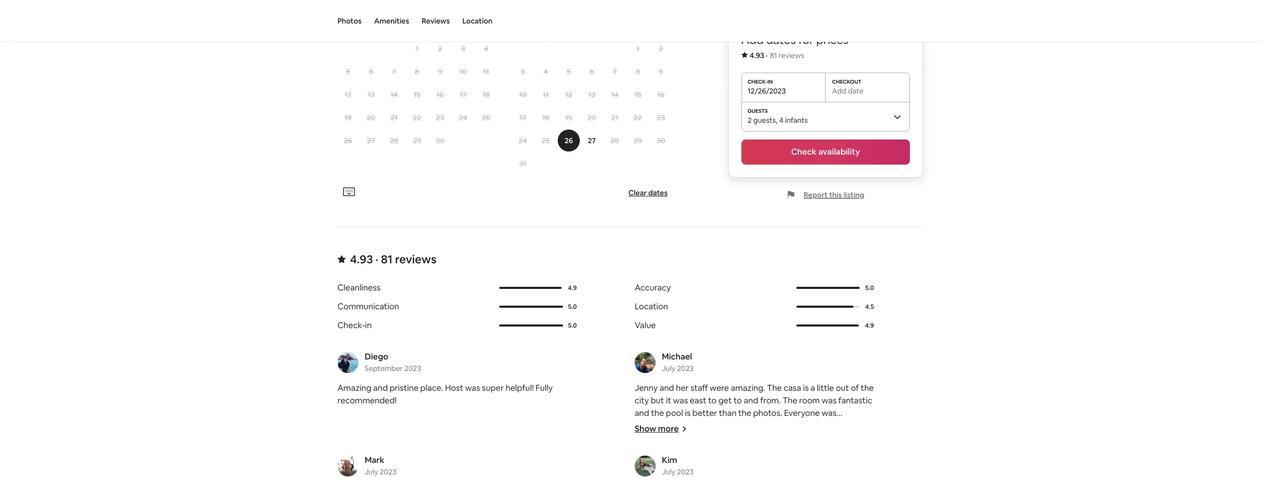 Task type: locate. For each thing, give the bounding box(es) containing it.
29 button
[[406, 130, 429, 152], [626, 130, 650, 152]]

0 vertical spatial 24
[[459, 113, 467, 122]]

2023 down michael
[[677, 364, 694, 374]]

dates for clear
[[648, 188, 668, 198]]

is up nice.
[[685, 408, 691, 419]]

july down the kim
[[662, 468, 675, 477]]

16
[[436, 90, 444, 99], [657, 90, 665, 99]]

1 vertical spatial is
[[685, 408, 691, 419]]

was right host
[[465, 383, 480, 394]]

2023 inside michael july 2023
[[677, 364, 694, 374]]

2 29 from the left
[[634, 136, 642, 145]]

· down add dates for prices
[[766, 51, 768, 60]]

infants
[[785, 116, 808, 125]]

0 horizontal spatial 2 button
[[429, 38, 452, 60]]

amazing and pristine place. host was super helpful! fully recommended!
[[338, 383, 553, 407]]

13
[[367, 90, 375, 99], [588, 90, 596, 99]]

1 horizontal spatial to
[[734, 396, 742, 407]]

2 5 from the left
[[567, 67, 571, 76]]

0 horizontal spatial 7 button
[[383, 61, 406, 83]]

list
[[333, 352, 928, 478]]

4.9 out of 5.0 image
[[499, 287, 563, 289], [499, 287, 561, 289], [797, 325, 860, 327], [797, 325, 859, 327]]

6
[[369, 67, 373, 76], [590, 67, 594, 76]]

11 for top the 11 button
[[483, 67, 489, 76]]

report this listing button
[[787, 190, 864, 200]]

4 button
[[475, 38, 498, 60], [534, 61, 557, 83]]

add date
[[832, 86, 864, 96]]

0 horizontal spatial 20 button
[[360, 107, 383, 129]]

diego image
[[338, 353, 359, 374]]

july inside kim july 2023
[[662, 468, 675, 477]]

1 horizontal spatial 30 button
[[650, 130, 673, 152]]

0 vertical spatial 25 button
[[475, 107, 498, 129]]

july down michael
[[662, 364, 675, 374]]

81 down add dates for prices
[[770, 51, 777, 60]]

add for add dates for prices
[[741, 32, 764, 47]]

5
[[346, 67, 350, 76], [567, 67, 571, 76]]

14
[[390, 90, 398, 99], [611, 90, 619, 99]]

1 16 button from the left
[[429, 84, 452, 106]]

2023 up pristine
[[404, 364, 421, 374]]

30
[[436, 136, 444, 145], [657, 136, 665, 145]]

jenny
[[635, 383, 658, 394]]

0 horizontal spatial 26
[[344, 136, 352, 145]]

dates inside button
[[648, 188, 668, 198]]

· up cleanliness at left
[[376, 252, 379, 267]]

1 30 from the left
[[436, 136, 444, 145]]

location right th
[[463, 16, 493, 26]]

photos button
[[338, 0, 362, 42]]

4.93
[[750, 51, 764, 60], [350, 252, 373, 267]]

diego image
[[338, 353, 359, 374]]

reviews
[[779, 51, 804, 60], [395, 252, 437, 267]]

reviews
[[422, 16, 450, 26]]

4.93 up cleanliness at left
[[350, 252, 373, 267]]

1 29 button from the left
[[406, 130, 429, 152]]

1 horizontal spatial 30
[[657, 136, 665, 145]]

2 22 from the left
[[634, 113, 642, 122]]

and down 'amazing.'
[[744, 396, 758, 407]]

1 vertical spatial add
[[832, 86, 847, 96]]

1 22 from the left
[[413, 113, 421, 122]]

0 horizontal spatial 14 button
[[383, 84, 406, 106]]

21 button
[[383, 107, 406, 129], [603, 107, 626, 129]]

dates left for
[[766, 32, 796, 47]]

to right get
[[734, 396, 742, 407]]

1 horizontal spatial add
[[832, 86, 847, 96]]

0 vertical spatial 3 button
[[452, 38, 475, 60]]

4.93 · 81 reviews down add dates for prices
[[750, 51, 804, 60]]

1 19 button from the left
[[337, 107, 360, 129]]

1 horizontal spatial 6
[[590, 67, 594, 76]]

8 button
[[406, 61, 429, 83], [626, 61, 650, 83]]

0 horizontal spatial 3 button
[[452, 38, 475, 60]]

to left get
[[708, 396, 717, 407]]

1 14 button from the left
[[383, 84, 406, 106]]

0 horizontal spatial ·
[[376, 252, 379, 267]]

0 vertical spatial 3
[[461, 44, 465, 53]]

1 horizontal spatial the
[[783, 396, 798, 407]]

1 23 from the left
[[436, 113, 444, 122]]

1 13 button from the left
[[360, 84, 383, 106]]

0 vertical spatial 17
[[460, 90, 467, 99]]

2 9 button from the left
[[650, 61, 673, 83]]

2 14 from the left
[[611, 90, 619, 99]]

0 horizontal spatial 10 button
[[452, 61, 475, 83]]

1 vertical spatial location
[[635, 301, 668, 312]]

july inside mark july 2023
[[365, 468, 378, 477]]

5 button
[[337, 61, 360, 83], [557, 61, 580, 83]]

host
[[445, 383, 463, 394]]

15
[[414, 90, 421, 99], [634, 90, 642, 99]]

4.9
[[568, 284, 577, 292], [865, 322, 874, 330]]

1 horizontal spatial 24 button
[[511, 130, 534, 152]]

jenny and her staff were amazing.  the casa is a little out of the city but it was east to get to and from.  the room was fantastic and the pool is better than the photos.  everyone was amazingly nice.  i would come back here again without hesitation.
[[635, 383, 874, 444]]

0 horizontal spatial 7
[[392, 67, 396, 76]]

0 horizontal spatial 5 button
[[337, 61, 360, 83]]

0 horizontal spatial 9
[[438, 67, 442, 76]]

19
[[344, 113, 352, 122], [565, 113, 573, 122]]

2023 for diego
[[404, 364, 421, 374]]

2023 inside diego september 2023
[[404, 364, 421, 374]]

2 19 button from the left
[[557, 107, 580, 129]]

14 for second '14' "button" from right
[[390, 90, 398, 99]]

0 horizontal spatial dates
[[648, 188, 668, 198]]

2 20 button from the left
[[580, 107, 603, 129]]

clear dates
[[629, 188, 668, 198]]

1 horizontal spatial 29
[[634, 136, 642, 145]]

and
[[373, 383, 388, 394], [660, 383, 674, 394], [744, 396, 758, 407], [635, 408, 649, 419]]

11 for the 11 button to the right
[[543, 90, 549, 99]]

0 horizontal spatial 23
[[436, 113, 444, 122]]

and up recommended!
[[373, 383, 388, 394]]

27
[[367, 136, 375, 145], [588, 136, 596, 145]]

the down "casa"
[[783, 396, 798, 407]]

4.5 out of 5.0 image
[[797, 306, 860, 308], [797, 306, 854, 308]]

mark image
[[338, 456, 359, 477]]

0 vertical spatial 5.0
[[865, 284, 874, 292]]

0 horizontal spatial to
[[708, 396, 717, 407]]

mark july 2023
[[365, 455, 397, 477]]

24 button
[[452, 107, 475, 129], [511, 130, 534, 152]]

18 button
[[475, 84, 498, 106], [534, 107, 557, 129]]

casa
[[784, 383, 801, 394]]

1 vertical spatial 25
[[542, 136, 550, 145]]

the up the come
[[739, 408, 752, 419]]

clear dates button
[[624, 184, 672, 202]]

mark image
[[338, 456, 359, 477]]

1 vertical spatial 11
[[543, 90, 549, 99]]

13 button
[[360, 84, 383, 106], [580, 84, 603, 106]]

2 26 from the left
[[565, 136, 573, 145]]

1 22 button from the left
[[406, 107, 429, 129]]

and down city
[[635, 408, 649, 419]]

2 21 from the left
[[611, 113, 619, 122]]

little
[[817, 383, 834, 394]]

10
[[459, 67, 467, 76], [519, 90, 527, 99]]

0 horizontal spatial 14
[[390, 90, 398, 99]]

0 horizontal spatial 24
[[459, 113, 467, 122]]

15 button
[[406, 84, 429, 106], [626, 84, 650, 106]]

july inside michael july 2023
[[662, 364, 675, 374]]

0 horizontal spatial 17 button
[[452, 84, 475, 106]]

here
[[769, 421, 786, 432]]

1 6 button from the left
[[360, 61, 383, 83]]

amenities
[[374, 16, 409, 26]]

2 7 from the left
[[613, 67, 617, 76]]

it
[[666, 396, 671, 407]]

0 horizontal spatial reviews
[[395, 252, 437, 267]]

0 horizontal spatial 16
[[436, 90, 444, 99]]

1 horizontal spatial 25
[[542, 136, 550, 145]]

1 horizontal spatial 14
[[611, 90, 619, 99]]

the
[[767, 383, 782, 394], [783, 396, 798, 407]]

in
[[365, 320, 372, 331]]

1 horizontal spatial 20
[[588, 113, 596, 122]]

1 7 from the left
[[392, 67, 396, 76]]

21
[[391, 113, 398, 122], [611, 113, 619, 122]]

1 vertical spatial dates
[[648, 188, 668, 198]]

1 horizontal spatial 21 button
[[603, 107, 626, 129]]

26 button
[[337, 130, 360, 152], [557, 130, 580, 152]]

1 5 from the left
[[346, 67, 350, 76]]

2 30 from the left
[[657, 136, 665, 145]]

0 vertical spatial 4.9
[[568, 284, 577, 292]]

1 29 from the left
[[413, 136, 421, 145]]

25 button
[[475, 107, 498, 129], [534, 130, 557, 152]]

0 horizontal spatial 20
[[367, 113, 375, 122]]

september
[[365, 364, 403, 374]]

0 horizontal spatial 2
[[438, 44, 442, 53]]

5.0
[[865, 284, 874, 292], [568, 303, 577, 311], [568, 322, 577, 330]]

1 horizontal spatial 17 button
[[511, 107, 534, 129]]

4.9 for value
[[865, 322, 874, 330]]

30 for 1st 30 button from right
[[657, 136, 665, 145]]

0 horizontal spatial 29
[[413, 136, 421, 145]]

0 horizontal spatial 18
[[483, 90, 490, 99]]

5.0 for communication
[[568, 303, 577, 311]]

check-in
[[338, 320, 372, 331]]

29
[[413, 136, 421, 145], [634, 136, 642, 145]]

1 30 button from the left
[[429, 130, 452, 152]]

2023 inside mark july 2023
[[380, 468, 397, 477]]

26 for first 26 button from right
[[565, 136, 573, 145]]

0 vertical spatial 10 button
[[452, 61, 475, 83]]

1 vertical spatial 5.0
[[568, 303, 577, 311]]

1 horizontal spatial 28 button
[[603, 130, 626, 152]]

25 for the right 25 button
[[542, 136, 550, 145]]

michael
[[662, 352, 692, 363]]

1 horizontal spatial 4.93 · 81 reviews
[[750, 51, 804, 60]]

4.93 up 12/26/2023
[[750, 51, 764, 60]]

5 for 1st 5 button from the right
[[567, 67, 571, 76]]

was right it
[[673, 396, 688, 407]]

81
[[770, 51, 777, 60], [381, 252, 393, 267]]

0 vertical spatial 10
[[459, 67, 467, 76]]

0 vertical spatial 4.93 · 81 reviews
[[750, 51, 804, 60]]

9
[[438, 67, 442, 76], [659, 67, 663, 76]]

1 28 button from the left
[[383, 130, 406, 152]]

1 horizontal spatial 26
[[565, 136, 573, 145]]

1 vertical spatial 17
[[519, 113, 526, 122]]

1 6 from the left
[[369, 67, 373, 76]]

7 button
[[383, 61, 406, 83], [603, 61, 626, 83]]

1 button
[[406, 38, 429, 60], [626, 38, 650, 60]]

81 up communication
[[381, 252, 393, 267]]

0 horizontal spatial 6 button
[[360, 61, 383, 83]]

2 29 button from the left
[[626, 130, 650, 152]]

1 26 from the left
[[344, 136, 352, 145]]

24 for the top 24 button
[[459, 113, 467, 122]]

2 23 button from the left
[[650, 107, 673, 129]]

1 horizontal spatial 29 button
[[626, 130, 650, 152]]

1 21 from the left
[[391, 113, 398, 122]]

1 horizontal spatial 4
[[544, 67, 548, 76]]

1 horizontal spatial 4.93
[[750, 51, 764, 60]]

30 for 2nd 30 button from right
[[436, 136, 444, 145]]

2 28 button from the left
[[603, 130, 626, 152]]

1 horizontal spatial 8
[[636, 67, 640, 76]]

1 horizontal spatial 13 button
[[580, 84, 603, 106]]

0 vertical spatial 11
[[483, 67, 489, 76]]

23 for first the 23 button
[[436, 113, 444, 122]]

1 horizontal spatial 17
[[519, 113, 526, 122]]

3 button
[[452, 38, 475, 60], [511, 61, 534, 83]]

2 22 button from the left
[[626, 107, 650, 129]]

0 horizontal spatial 27 button
[[360, 130, 383, 152]]

0 horizontal spatial 6
[[369, 67, 373, 76]]

1 20 from the left
[[367, 113, 375, 122]]

1 horizontal spatial 6 button
[[580, 61, 603, 83]]

dates right clear
[[648, 188, 668, 198]]

1 14 from the left
[[390, 90, 398, 99]]

the up from.
[[767, 383, 782, 394]]

2 13 from the left
[[588, 90, 596, 99]]

july down "mark"
[[365, 468, 378, 477]]

0 horizontal spatial 4.93 · 81 reviews
[[350, 252, 437, 267]]

1 horizontal spatial reviews
[[779, 51, 804, 60]]

4.93 · 81 reviews
[[750, 51, 804, 60], [350, 252, 437, 267]]

location
[[463, 16, 493, 26], [635, 301, 668, 312]]

1 1 from the left
[[416, 44, 419, 53]]

2 28 from the left
[[611, 136, 619, 145]]

0 vertical spatial 25
[[482, 113, 490, 122]]

23
[[436, 113, 444, 122], [657, 113, 665, 122]]

dates for add
[[766, 32, 796, 47]]

su
[[344, 23, 352, 31]]

2 21 button from the left
[[603, 107, 626, 129]]

4.93 · 81 reviews up cleanliness at left
[[350, 252, 437, 267]]

3 for 3 button to the top
[[461, 44, 465, 53]]

0 vertical spatial dates
[[766, 32, 796, 47]]

2 14 button from the left
[[603, 84, 626, 106]]

18
[[483, 90, 490, 99], [542, 113, 550, 122]]

5 for second 5 button from right
[[346, 67, 350, 76]]

14 for 2nd '14' "button" from left
[[611, 90, 619, 99]]

1 horizontal spatial 26 button
[[557, 130, 580, 152]]

2 15 from the left
[[634, 90, 642, 99]]

kim image
[[635, 456, 656, 477], [635, 456, 656, 477]]

0 horizontal spatial 8 button
[[406, 61, 429, 83]]

2023 down the kim
[[677, 468, 694, 477]]

1 horizontal spatial 16
[[657, 90, 665, 99]]

0 horizontal spatial 21 button
[[383, 107, 406, 129]]

1 horizontal spatial 15 button
[[626, 84, 650, 106]]

pristine
[[390, 383, 419, 394]]

26
[[344, 136, 352, 145], [565, 136, 573, 145]]

1 horizontal spatial 4.9
[[865, 322, 874, 330]]

michael image
[[635, 353, 656, 374]]

5.0 for check-in
[[568, 322, 577, 330]]

2023 inside kim july 2023
[[677, 468, 694, 477]]

1 horizontal spatial 23 button
[[650, 107, 673, 129]]

was inside the amazing and pristine place. host was super helpful! fully recommended!
[[465, 383, 480, 394]]

1 horizontal spatial 27
[[588, 136, 596, 145]]

the right of
[[861, 383, 874, 394]]

1 vertical spatial 24
[[519, 136, 527, 145]]

1 5 button from the left
[[337, 61, 360, 83]]

11 button
[[475, 61, 498, 83], [534, 84, 557, 106]]

25
[[482, 113, 490, 122], [542, 136, 550, 145]]

listing
[[844, 190, 864, 200]]

add for add date
[[832, 86, 847, 96]]

1 2 button from the left
[[429, 38, 452, 60]]

2 23 from the left
[[657, 113, 665, 122]]

2023 down "mark"
[[380, 468, 397, 477]]

1 horizontal spatial 10
[[519, 90, 527, 99]]

is left a
[[803, 383, 809, 394]]

1 8 from the left
[[415, 67, 419, 76]]

0 horizontal spatial 22 button
[[406, 107, 429, 129]]

2 1 from the left
[[636, 44, 640, 53]]

reviews button
[[422, 0, 450, 42]]

·
[[766, 51, 768, 60], [376, 252, 379, 267]]

location down the accuracy
[[635, 301, 668, 312]]

2 12 from the left
[[565, 90, 572, 99]]

0 horizontal spatial 22
[[413, 113, 421, 122]]

12
[[344, 90, 352, 99], [565, 90, 572, 99]]

add
[[741, 32, 764, 47], [832, 86, 847, 96]]

2 button
[[429, 38, 452, 60], [650, 38, 673, 60]]

0 horizontal spatial 4.9
[[568, 284, 577, 292]]

2 guests , 4 infants
[[748, 116, 808, 125]]

the down but
[[651, 408, 664, 419]]

2 8 button from the left
[[626, 61, 650, 83]]

8
[[415, 67, 419, 76], [636, 67, 640, 76]]

5.0 out of 5.0 image
[[797, 287, 860, 289], [797, 287, 860, 289], [499, 306, 563, 308], [499, 306, 563, 308], [499, 325, 563, 327], [499, 325, 563, 327]]

and inside the amazing and pristine place. host was super helpful! fully recommended!
[[373, 383, 388, 394]]

0 vertical spatial 18 button
[[475, 84, 498, 106]]

report
[[804, 190, 828, 200]]



Task type: describe. For each thing, give the bounding box(es) containing it.
1 9 from the left
[[438, 67, 442, 76]]

2 16 button from the left
[[650, 84, 673, 106]]

1 horizontal spatial 18 button
[[534, 107, 557, 129]]

2 13 button from the left
[[580, 84, 603, 106]]

add dates for prices
[[741, 32, 849, 47]]

diego september 2023
[[365, 352, 421, 374]]

east
[[690, 396, 707, 407]]

2 30 button from the left
[[650, 130, 673, 152]]

2 16 from the left
[[657, 90, 665, 99]]

1 19 from the left
[[344, 113, 352, 122]]

3 for bottom 3 button
[[521, 67, 525, 76]]

hesitation.
[[635, 433, 675, 444]]

0 horizontal spatial 17
[[460, 90, 467, 99]]

0 vertical spatial 17 button
[[452, 84, 475, 106]]

2 horizontal spatial 2
[[748, 116, 752, 125]]

july for kim
[[662, 468, 675, 477]]

1 to from the left
[[708, 396, 717, 407]]

fantastic
[[839, 396, 872, 407]]

1 horizontal spatial the
[[739, 408, 752, 419]]

tu
[[390, 23, 398, 31]]

2 vertical spatial 4
[[779, 116, 784, 125]]

21 for first 21 button from the right
[[611, 113, 619, 122]]

0 vertical spatial 24 button
[[452, 107, 475, 129]]

come
[[724, 421, 746, 432]]

1 27 from the left
[[367, 136, 375, 145]]

room
[[799, 396, 820, 407]]

july for michael
[[662, 364, 675, 374]]

2023 for michael
[[677, 364, 694, 374]]

2 5 button from the left
[[557, 61, 580, 83]]

1 20 button from the left
[[360, 107, 383, 129]]

recommended!
[[338, 396, 397, 407]]

1 vertical spatial reviews
[[395, 252, 437, 267]]

0 vertical spatial reviews
[[779, 51, 804, 60]]

photos
[[338, 16, 362, 26]]

pool
[[666, 408, 683, 419]]

1 28 from the left
[[390, 136, 398, 145]]

1 horizontal spatial is
[[803, 383, 809, 394]]

1 vertical spatial 4 button
[[534, 61, 557, 83]]

29 for 1st the 29 button from right
[[634, 136, 642, 145]]

michael image
[[635, 353, 656, 374]]

1 8 button from the left
[[406, 61, 429, 83]]

diego
[[365, 352, 388, 363]]

0 horizontal spatial 10
[[459, 67, 467, 76]]

nice.
[[675, 421, 693, 432]]

1 21 button from the left
[[383, 107, 406, 129]]

26 for 1st 26 button from left
[[344, 136, 352, 145]]

21 for 2nd 21 button from the right
[[391, 113, 398, 122]]

0 horizontal spatial 25 button
[[475, 107, 498, 129]]

0 vertical spatial 11 button
[[475, 61, 498, 83]]

we
[[412, 23, 422, 31]]

photos.
[[753, 408, 782, 419]]

1 horizontal spatial 2
[[659, 44, 663, 53]]

2 2 button from the left
[[650, 38, 673, 60]]

get
[[719, 396, 732, 407]]

1 15 button from the left
[[406, 84, 429, 106]]

2 26 button from the left
[[557, 130, 580, 152]]

out
[[836, 383, 849, 394]]

1 for 1st 1 button from the right
[[636, 44, 640, 53]]

4.5
[[865, 303, 874, 311]]

kim
[[662, 455, 677, 466]]

2023 for mark
[[380, 468, 397, 477]]

prices
[[816, 32, 849, 47]]

amenities button
[[374, 0, 409, 42]]

check availability button
[[741, 140, 910, 165]]

1 7 button from the left
[[383, 61, 406, 83]]

guests
[[753, 116, 776, 125]]

better
[[693, 408, 717, 419]]

cleanliness
[[338, 283, 381, 294]]

1 vertical spatial the
[[783, 396, 798, 407]]

michael july 2023
[[662, 352, 694, 374]]

from.
[[760, 396, 781, 407]]

1 26 button from the left
[[337, 130, 360, 152]]

0 horizontal spatial the
[[651, 408, 664, 419]]

clear
[[629, 188, 647, 198]]

place.
[[420, 383, 443, 394]]

5.0 for accuracy
[[865, 284, 874, 292]]

1 horizontal spatial 10 button
[[511, 84, 534, 106]]

2 15 button from the left
[[626, 84, 650, 106]]

1 1 button from the left
[[406, 38, 429, 60]]

1 vertical spatial 10
[[519, 90, 527, 99]]

again
[[788, 421, 809, 432]]

1 23 button from the left
[[429, 107, 452, 129]]

1 horizontal spatial location
[[635, 301, 668, 312]]

report this listing
[[804, 190, 864, 200]]

2 27 from the left
[[588, 136, 596, 145]]

mark
[[365, 455, 384, 466]]

of
[[851, 383, 859, 394]]

and up it
[[660, 383, 674, 394]]

25 for 25 button to the left
[[482, 113, 490, 122]]

1 horizontal spatial 25 button
[[534, 130, 557, 152]]

would
[[699, 421, 722, 432]]

everyone
[[784, 408, 820, 419]]

amazing
[[338, 383, 372, 394]]

2 20 from the left
[[588, 113, 596, 122]]

2 horizontal spatial the
[[861, 383, 874, 394]]

2 6 from the left
[[590, 67, 594, 76]]

were
[[710, 383, 729, 394]]

2 9 from the left
[[659, 67, 663, 76]]

24 for bottommost 24 button
[[519, 136, 527, 145]]

,
[[776, 116, 778, 125]]

without
[[810, 421, 840, 432]]

amazing.
[[731, 383, 765, 394]]

was up the "without"
[[822, 408, 837, 419]]

than
[[719, 408, 737, 419]]

2 8 from the left
[[636, 67, 640, 76]]

accuracy
[[635, 283, 671, 294]]

her
[[676, 383, 689, 394]]

1 vertical spatial 3 button
[[511, 61, 534, 83]]

1 horizontal spatial 81
[[770, 51, 777, 60]]

amazingly
[[635, 421, 674, 432]]

1 horizontal spatial 11 button
[[534, 84, 557, 106]]

check
[[791, 146, 817, 157]]

location button
[[463, 0, 493, 42]]

1 27 button from the left
[[360, 130, 383, 152]]

date
[[848, 86, 864, 96]]

0 horizontal spatial 4
[[484, 44, 488, 53]]

this
[[829, 190, 842, 200]]

4.9 for cleanliness
[[568, 284, 577, 292]]

1 vertical spatial ·
[[376, 252, 379, 267]]

0 vertical spatial the
[[767, 383, 782, 394]]

1 12 from the left
[[344, 90, 352, 99]]

show
[[635, 424, 656, 435]]

for
[[799, 32, 814, 47]]

2 to from the left
[[734, 396, 742, 407]]

th
[[436, 23, 444, 31]]

back
[[748, 421, 767, 432]]

sa
[[483, 23, 490, 31]]

31 button
[[511, 153, 534, 175]]

super
[[482, 383, 504, 394]]

show more
[[635, 424, 679, 435]]

0 horizontal spatial is
[[685, 408, 691, 419]]

i
[[695, 421, 697, 432]]

1 15 from the left
[[414, 90, 421, 99]]

communication
[[338, 301, 399, 312]]

list containing diego
[[333, 352, 928, 478]]

a
[[811, 383, 815, 394]]

0 vertical spatial 4.93
[[750, 51, 764, 60]]

was down little
[[822, 396, 837, 407]]

2 12 button from the left
[[557, 84, 580, 106]]

12/26/2023
[[748, 86, 786, 96]]

but
[[651, 396, 664, 407]]

kim july 2023
[[662, 455, 694, 477]]

0 vertical spatial location
[[463, 16, 493, 26]]

check availability
[[791, 146, 860, 157]]

fully
[[536, 383, 553, 394]]

29 for first the 29 button
[[413, 136, 421, 145]]

city
[[635, 396, 649, 407]]

availability
[[819, 146, 860, 157]]

staff
[[691, 383, 708, 394]]

0 horizontal spatial 4 button
[[475, 38, 498, 60]]

0 horizontal spatial 4.93
[[350, 252, 373, 267]]

show more button
[[635, 424, 687, 435]]

1 12 button from the left
[[337, 84, 360, 106]]

1 for 1st 1 button from left
[[416, 44, 419, 53]]

1 9 button from the left
[[429, 61, 452, 83]]

check-
[[338, 320, 365, 331]]

more
[[658, 424, 679, 435]]

2 7 button from the left
[[603, 61, 626, 83]]

2 1 button from the left
[[626, 38, 650, 60]]

fr
[[460, 23, 466, 31]]

july for mark
[[365, 468, 378, 477]]

1 16 from the left
[[436, 90, 444, 99]]

31
[[519, 159, 526, 168]]

0 horizontal spatial 81
[[381, 252, 393, 267]]

2023 for kim
[[677, 468, 694, 477]]

1 13 from the left
[[367, 90, 375, 99]]

value
[[635, 320, 656, 331]]

2 6 button from the left
[[580, 61, 603, 83]]

0 vertical spatial ·
[[766, 51, 768, 60]]

1 vertical spatial 24 button
[[511, 130, 534, 152]]

23 for second the 23 button
[[657, 113, 665, 122]]

1 horizontal spatial 18
[[542, 113, 550, 122]]

2 19 from the left
[[565, 113, 573, 122]]

helpful!
[[506, 383, 534, 394]]

2 27 button from the left
[[580, 130, 603, 152]]



Task type: vqa. For each thing, say whether or not it's contained in the screenshot.
left the "10" 'Button' 10
yes



